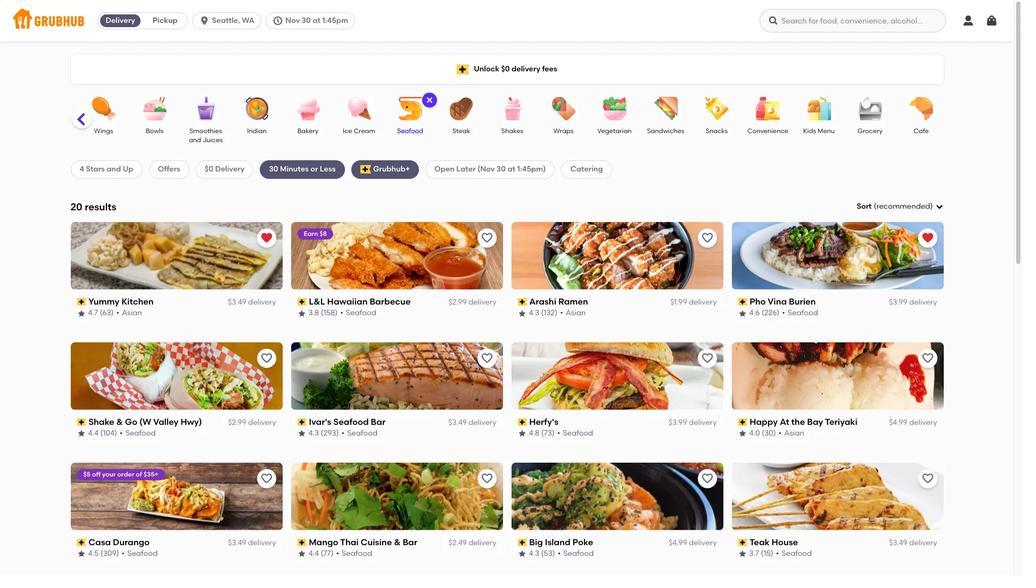 Task type: describe. For each thing, give the bounding box(es) containing it.
wings
[[94, 127, 113, 135]]

kitchen
[[122, 297, 154, 307]]

4.5 (309)
[[88, 549, 119, 558]]

smoothies
[[190, 127, 222, 135]]

big
[[530, 537, 543, 547]]

up
[[123, 165, 133, 174]]

big island poke logo image
[[512, 463, 724, 530]]

subscription pass image for mango thai cuisine & bar
[[297, 539, 307, 546]]

30 inside button
[[302, 16, 311, 25]]

teak house
[[750, 537, 799, 547]]

save this restaurant button for happy at the bay teriyaki
[[919, 349, 938, 368]]

or
[[311, 165, 318, 174]]

• seafood for herfy's
[[558, 429, 594, 438]]

bowls
[[146, 127, 164, 135]]

house
[[772, 537, 799, 547]]

seattle, wa
[[212, 16, 255, 25]]

30 minutes or less
[[269, 165, 336, 174]]

bay
[[808, 417, 824, 427]]

kids
[[804, 127, 817, 135]]

4.4 (77)
[[309, 549, 334, 558]]

shakes image
[[494, 97, 531, 120]]

Search for food, convenience, alcohol... search field
[[760, 9, 947, 32]]

steak image
[[443, 97, 480, 120]]

save this restaurant image for mango thai cuisine & bar
[[481, 472, 494, 485]]

star icon image for big island poke
[[518, 550, 527, 558]]

shake & go (w valley hwy)
[[89, 417, 202, 427]]

seafood for casa
[[127, 549, 158, 558]]

delivery for yummy kitchen
[[248, 298, 276, 307]]

yummy kitchen
[[89, 297, 154, 307]]

$2.49
[[449, 538, 467, 547]]

$4.99 delivery for happy at the bay teriyaki
[[890, 418, 938, 427]]

• for ivar's seafood bar
[[342, 429, 345, 438]]

mango thai cuisine & bar logo image
[[291, 463, 503, 530]]

$2.99 delivery for shake & go (w valley hwy)
[[228, 418, 276, 427]]

open
[[435, 165, 455, 174]]

2 horizontal spatial 30
[[497, 165, 506, 174]]

save this restaurant image
[[922, 472, 935, 485]]

(
[[874, 202, 877, 211]]

• for l&l hawaiian barbecue
[[341, 309, 343, 318]]

• for pho vina burien
[[783, 309, 786, 318]]

convenience image
[[750, 97, 787, 120]]

poke
[[573, 537, 594, 547]]

convenience
[[748, 127, 789, 135]]

wings image
[[85, 97, 122, 120]]

hwy)
[[181, 417, 202, 427]]

teriyaki
[[826, 417, 858, 427]]

stars
[[86, 165, 105, 174]]

(132)
[[541, 309, 558, 318]]

$8
[[320, 230, 327, 237]]

subscription pass image for shake & go (w valley hwy)
[[77, 419, 86, 426]]

svg image inside nov 30 at 1:45pm button
[[273, 15, 283, 26]]

earn $8
[[304, 230, 327, 237]]

save this restaurant button for herfy's
[[698, 349, 717, 368]]

smoothies and juices
[[189, 127, 223, 144]]

• asian for at
[[779, 429, 805, 438]]

1 horizontal spatial &
[[394, 537, 401, 547]]

star icon image for ivar's seafood bar
[[297, 430, 306, 438]]

kids menu
[[804, 127, 835, 135]]

ice cream image
[[341, 97, 378, 120]]

barbecue
[[370, 297, 411, 307]]

yummy kitchen logo image
[[71, 222, 283, 290]]

• for big island poke
[[558, 549, 561, 558]]

save this restaurant image for herfy's
[[701, 352, 714, 365]]

delivery inside button
[[106, 16, 135, 25]]

none field containing sort
[[857, 201, 944, 212]]

saved restaurant image
[[922, 232, 935, 244]]

$1.99
[[671, 298, 687, 307]]

$4.99 delivery for big island poke
[[669, 538, 717, 547]]

subscription pass image for l&l hawaiian barbecue
[[297, 298, 307, 306]]

ivar's seafood bar logo image
[[291, 342, 503, 410]]

seafood down seafood image at the left top of page
[[397, 127, 423, 135]]

casa durango
[[89, 537, 150, 547]]

pickup button
[[143, 12, 188, 29]]

sort ( recommended )
[[857, 202, 933, 211]]

(30)
[[762, 429, 776, 438]]

(309)
[[101, 549, 119, 558]]

4 stars and up
[[80, 165, 133, 174]]

star icon image for herfy's
[[518, 430, 527, 438]]

mango
[[309, 537, 339, 547]]

• seafood for big island poke
[[558, 549, 594, 558]]

vegetarian
[[598, 127, 632, 135]]

delivery for teak house
[[910, 538, 938, 547]]

• seafood for casa durango
[[122, 549, 158, 558]]

shake & go (w valley hwy) logo image
[[71, 342, 283, 410]]

l&l hawaiian barbecue
[[309, 297, 411, 307]]

)
[[931, 202, 933, 211]]

• seafood for ivar's seafood bar
[[342, 429, 378, 438]]

0 vertical spatial bar
[[371, 417, 386, 427]]

wraps
[[554, 127, 574, 135]]

vegetarian image
[[596, 97, 634, 120]]

mango thai cuisine & bar
[[309, 537, 418, 547]]

(73)
[[542, 429, 555, 438]]

steak
[[453, 127, 470, 135]]

grocery image
[[852, 97, 889, 120]]

bowls image
[[136, 97, 173, 120]]

cream
[[354, 127, 376, 135]]

$2.99 delivery for l&l hawaiian barbecue
[[449, 298, 497, 307]]

durango
[[113, 537, 150, 547]]

• for herfy's
[[558, 429, 560, 438]]

save this restaurant button for mango thai cuisine & bar
[[478, 469, 497, 488]]

3.7 (15)
[[750, 549, 774, 558]]

catering
[[571, 165, 603, 174]]

big island poke
[[530, 537, 594, 547]]

asian for at
[[785, 429, 805, 438]]

go
[[125, 417, 137, 427]]

l&l
[[309, 297, 325, 307]]

4.0 (30)
[[750, 429, 776, 438]]

0 vertical spatial $0
[[501, 64, 510, 73]]

seattle,
[[212, 16, 240, 25]]

pho
[[750, 297, 766, 307]]

delivery for ivar's seafood bar
[[469, 418, 497, 427]]

happy
[[750, 417, 778, 427]]

(158)
[[321, 309, 338, 318]]

$3.49 for ivar's seafood bar
[[449, 418, 467, 427]]

• for arashi ramen
[[560, 309, 563, 318]]

delivery for happy at the bay teriyaki
[[910, 418, 938, 427]]

seafood up (293)
[[334, 417, 369, 427]]

$3.99 for herfy's
[[669, 418, 687, 427]]

asian for kitchen
[[122, 309, 142, 318]]

$35+
[[144, 471, 158, 478]]

4.3 (293)
[[309, 429, 339, 438]]

$5 off your order of $35+
[[83, 471, 158, 478]]

arashi ramen logo image
[[512, 222, 724, 290]]

seafood for ivar's
[[347, 429, 378, 438]]

$1.99 delivery
[[671, 298, 717, 307]]

casa
[[89, 537, 111, 547]]

$3.49 delivery for ivar's seafood bar
[[449, 418, 497, 427]]

$3.99 for pho vina burien
[[890, 298, 908, 307]]

snacks
[[706, 127, 728, 135]]

$4.99 for big island poke
[[669, 538, 687, 547]]

seafood image
[[392, 97, 429, 120]]

indian image
[[238, 97, 276, 120]]

star icon image for mango thai cuisine & bar
[[297, 550, 306, 558]]

(nov
[[478, 165, 495, 174]]

seafood for pho
[[788, 309, 819, 318]]

teak
[[750, 537, 770, 547]]

subscription pass image for happy at the bay teriyaki
[[739, 419, 748, 426]]

subscription pass image for herfy's
[[518, 419, 527, 426]]

star icon image for casa durango
[[77, 550, 85, 558]]

$2.99 for l&l hawaiian barbecue
[[449, 298, 467, 307]]

star icon image for happy at the bay teriyaki
[[739, 430, 747, 438]]

kids menu image
[[801, 97, 838, 120]]

ivar's
[[309, 417, 332, 427]]

seafood for big
[[564, 549, 594, 558]]

• for teak house
[[776, 549, 779, 558]]



Task type: vqa. For each thing, say whether or not it's contained in the screenshot.
Asian corresponding to At
yes



Task type: locate. For each thing, give the bounding box(es) containing it.
save this restaurant image for arashi ramen
[[701, 232, 714, 244]]

1 vertical spatial bar
[[403, 537, 418, 547]]

0 vertical spatial $4.99 delivery
[[890, 418, 938, 427]]

• asian down the
[[779, 429, 805, 438]]

star icon image left 4.8 on the right bottom of the page
[[518, 430, 527, 438]]

delivery for pho vina burien
[[910, 298, 938, 307]]

seattle, wa button
[[192, 12, 266, 29]]

1 horizontal spatial grubhub plus flag logo image
[[457, 64, 470, 74]]

• asian for ramen
[[560, 309, 586, 318]]

$5
[[83, 471, 91, 478]]

saved restaurant button left the "earn"
[[257, 228, 276, 248]]

4.4 down shake
[[88, 429, 99, 438]]

svg image
[[962, 14, 975, 27], [986, 14, 999, 27], [273, 15, 283, 26], [769, 15, 779, 26], [936, 202, 944, 211]]

save this restaurant button for big island poke
[[698, 469, 717, 488]]

4.8
[[529, 429, 540, 438]]

ice
[[343, 127, 352, 135]]

subscription pass image left teak
[[739, 539, 748, 546]]

0 horizontal spatial &
[[116, 417, 123, 427]]

1 horizontal spatial saved restaurant button
[[919, 228, 938, 248]]

• asian down ramen
[[560, 309, 586, 318]]

• seafood for pho vina burien
[[783, 309, 819, 318]]

0 vertical spatial at
[[313, 16, 321, 25]]

svg image inside 'seattle, wa' button
[[199, 15, 210, 26]]

svg image left steak image
[[425, 96, 434, 104]]

1 horizontal spatial 30
[[302, 16, 311, 25]]

star icon image left 3.7
[[739, 550, 747, 558]]

star icon image left 4.0
[[739, 430, 747, 438]]

star icon image for shake & go (w valley hwy)
[[77, 430, 85, 438]]

$0 down juices
[[205, 165, 213, 174]]

delivery
[[106, 16, 135, 25], [215, 165, 245, 174]]

seafood for mango
[[342, 549, 372, 558]]

wa
[[242, 16, 255, 25]]

delivery for shake & go (w valley hwy)
[[248, 418, 276, 427]]

0 vertical spatial svg image
[[199, 15, 210, 26]]

save this restaurant image for ivar's seafood bar
[[481, 352, 494, 365]]

minutes
[[280, 165, 309, 174]]

smoothies and juices image
[[187, 97, 225, 120]]

1 horizontal spatial and
[[189, 137, 201, 144]]

• seafood down l&l hawaiian barbecue in the bottom left of the page
[[341, 309, 377, 318]]

unlock $0 delivery fees
[[474, 64, 558, 73]]

subscription pass image left yummy
[[77, 298, 86, 306]]

and
[[189, 137, 201, 144], [107, 165, 121, 174]]

cafe
[[914, 127, 929, 135]]

subscription pass image left ivar's
[[297, 419, 307, 426]]

• seafood down poke
[[558, 549, 594, 558]]

• seafood down house
[[776, 549, 812, 558]]

seafood right (73)
[[563, 429, 594, 438]]

20 results
[[71, 201, 116, 213]]

thai
[[340, 537, 359, 547]]

at
[[780, 417, 790, 427]]

bakery
[[298, 127, 319, 135]]

• seafood for shake & go (w valley hwy)
[[120, 429, 156, 438]]

• right (104)
[[120, 429, 123, 438]]

asian down ramen
[[566, 309, 586, 318]]

0 horizontal spatial asian
[[122, 309, 142, 318]]

0 vertical spatial and
[[189, 137, 201, 144]]

• right (77)
[[336, 549, 339, 558]]

30 right (nov
[[497, 165, 506, 174]]

(53)
[[541, 549, 555, 558]]

grubhub plus flag logo image left the grubhub+
[[360, 165, 371, 174]]

1 horizontal spatial $2.99
[[449, 298, 467, 307]]

save this restaurant button
[[478, 228, 497, 248], [698, 228, 717, 248], [257, 349, 276, 368], [478, 349, 497, 368], [698, 349, 717, 368], [919, 349, 938, 368], [257, 469, 276, 488], [478, 469, 497, 488], [698, 469, 717, 488], [919, 469, 938, 488]]

• right "(15)"
[[776, 549, 779, 558]]

subscription pass image left shake
[[77, 419, 86, 426]]

star icon image for pho vina burien
[[739, 309, 747, 318]]

save this restaurant button for ivar's seafood bar
[[478, 349, 497, 368]]

star icon image left 4.6
[[739, 309, 747, 318]]

burien
[[789, 297, 816, 307]]

4.4 for mango thai cuisine & bar
[[309, 549, 319, 558]]

• down 'arashi ramen'
[[560, 309, 563, 318]]

subscription pass image for pho vina burien
[[739, 298, 748, 306]]

4.7 (63)
[[88, 309, 114, 318]]

• seafood down thai
[[336, 549, 372, 558]]

$4.99 for happy at the bay teriyaki
[[890, 418, 908, 427]]

nov 30 at 1:45pm button
[[266, 12, 360, 29]]

star icon image for yummy kitchen
[[77, 309, 85, 318]]

at inside button
[[313, 16, 321, 25]]

1 vertical spatial $4.99 delivery
[[669, 538, 717, 547]]

0 vertical spatial delivery
[[106, 16, 135, 25]]

subscription pass image for teak house
[[739, 539, 748, 546]]

soup image
[[34, 97, 71, 120]]

$3.99 delivery for pho vina burien
[[890, 298, 938, 307]]

grubhub plus flag logo image
[[457, 64, 470, 74], [360, 165, 371, 174]]

1 vertical spatial $2.99 delivery
[[228, 418, 276, 427]]

$3.49 for yummy kitchen
[[228, 298, 246, 307]]

1 horizontal spatial $0
[[501, 64, 510, 73]]

(15)
[[761, 549, 774, 558]]

• seafood down burien
[[783, 309, 819, 318]]

• seafood
[[341, 309, 377, 318], [783, 309, 819, 318], [120, 429, 156, 438], [342, 429, 378, 438], [558, 429, 594, 438], [122, 549, 158, 558], [336, 549, 372, 558], [558, 549, 594, 558], [776, 549, 812, 558]]

star icon image for l&l hawaiian barbecue
[[297, 309, 306, 318]]

bar right cuisine
[[403, 537, 418, 547]]

$2.99 for shake & go (w valley hwy)
[[228, 418, 246, 427]]

0 horizontal spatial $3.99
[[669, 418, 687, 427]]

$3.49
[[228, 298, 246, 307], [449, 418, 467, 427], [228, 538, 246, 547], [890, 538, 908, 547]]

• asian for kitchen
[[116, 309, 142, 318]]

• seafood down 'durango'
[[122, 549, 158, 558]]

seafood for shake
[[125, 429, 156, 438]]

1 vertical spatial $3.99 delivery
[[669, 418, 717, 427]]

grubhub plus flag logo image for grubhub+
[[360, 165, 371, 174]]

subscription pass image for casa durango
[[77, 539, 86, 546]]

• seafood down ivar's seafood bar
[[342, 429, 378, 438]]

$4.99 delivery
[[890, 418, 938, 427], [669, 538, 717, 547]]

star icon image for arashi ramen
[[518, 309, 527, 318]]

1 vertical spatial svg image
[[425, 96, 434, 104]]

0 horizontal spatial $3.99 delivery
[[669, 418, 717, 427]]

sandwiches image
[[647, 97, 685, 120]]

1 horizontal spatial asian
[[566, 309, 586, 318]]

1:45pm)
[[517, 165, 546, 174]]

1 horizontal spatial 4.4
[[309, 549, 319, 558]]

grubhub+
[[373, 165, 410, 174]]

arashi ramen
[[530, 297, 589, 307]]

1:45pm
[[322, 16, 348, 25]]

subscription pass image left 'casa'
[[77, 539, 86, 546]]

seafood down shake & go (w valley hwy)
[[125, 429, 156, 438]]

pho vina burien
[[750, 297, 816, 307]]

1 vertical spatial at
[[508, 165, 516, 174]]

subscription pass image left pho
[[739, 298, 748, 306]]

4.3 (53)
[[529, 549, 555, 558]]

4.3 down arashi
[[529, 309, 540, 318]]

saved restaurant button
[[257, 228, 276, 248], [919, 228, 938, 248]]

delivery for mango thai cuisine & bar
[[469, 538, 497, 547]]

casa durango logo image
[[71, 463, 283, 530]]

& right cuisine
[[394, 537, 401, 547]]

at left 1:45pm)
[[508, 165, 516, 174]]

0 horizontal spatial bar
[[371, 417, 386, 427]]

• right (158)
[[341, 309, 343, 318]]

1 vertical spatial 4.4
[[309, 549, 319, 558]]

4.7
[[88, 309, 98, 318]]

seafood down mango thai cuisine & bar
[[342, 549, 372, 558]]

save this restaurant button for teak house
[[919, 469, 938, 488]]

• for shake & go (w valley hwy)
[[120, 429, 123, 438]]

4.5
[[88, 549, 99, 558]]

1 horizontal spatial bar
[[403, 537, 418, 547]]

delivery for l&l hawaiian barbecue
[[469, 298, 497, 307]]

later
[[457, 165, 476, 174]]

wraps image
[[545, 97, 582, 120]]

• for happy at the bay teriyaki
[[779, 429, 782, 438]]

4.3 for arashi ramen
[[529, 309, 540, 318]]

1 horizontal spatial $3.99
[[890, 298, 908, 307]]

• right (53)
[[558, 549, 561, 558]]

2 saved restaurant button from the left
[[919, 228, 938, 248]]

• seafood for mango thai cuisine & bar
[[336, 549, 372, 558]]

off
[[92, 471, 101, 478]]

4.4
[[88, 429, 99, 438], [309, 549, 319, 558]]

4.0
[[750, 429, 760, 438]]

• seafood for teak house
[[776, 549, 812, 558]]

pho vina burien logo image
[[732, 222, 944, 290]]

0 horizontal spatial $2.99
[[228, 418, 246, 427]]

4.3 for big island poke
[[529, 549, 540, 558]]

0 vertical spatial &
[[116, 417, 123, 427]]

delivery button
[[98, 12, 143, 29]]

save this restaurant image for shake & go (w valley hwy)
[[260, 352, 273, 365]]

and inside smoothies and juices
[[189, 137, 201, 144]]

0 vertical spatial $3.99
[[890, 298, 908, 307]]

• seafood for l&l hawaiian barbecue
[[341, 309, 377, 318]]

• for casa durango
[[122, 549, 125, 558]]

0 horizontal spatial grubhub plus flag logo image
[[360, 165, 371, 174]]

happy at the bay teriyaki logo image
[[732, 342, 944, 410]]

subscription pass image left arashi
[[518, 298, 527, 306]]

pickup
[[153, 16, 178, 25]]

star icon image left 4.3 (132) at the right bottom of page
[[518, 309, 527, 318]]

of
[[136, 471, 142, 478]]

delivery left "pickup"
[[106, 16, 135, 25]]

1 vertical spatial $4.99
[[669, 538, 687, 547]]

star icon image left 4.4 (77)
[[297, 550, 306, 558]]

subscription pass image for arashi ramen
[[518, 298, 527, 306]]

save this restaurant image
[[481, 232, 494, 244], [701, 232, 714, 244], [260, 352, 273, 365], [481, 352, 494, 365], [701, 352, 714, 365], [922, 352, 935, 365], [260, 472, 273, 485], [481, 472, 494, 485], [701, 472, 714, 485]]

None field
[[857, 201, 944, 212]]

snacks image
[[699, 97, 736, 120]]

1 horizontal spatial at
[[508, 165, 516, 174]]

1 horizontal spatial $4.99 delivery
[[890, 418, 938, 427]]

less
[[320, 165, 336, 174]]

recommended
[[877, 202, 931, 211]]

1 vertical spatial and
[[107, 165, 121, 174]]

30
[[302, 16, 311, 25], [269, 165, 278, 174], [497, 165, 506, 174]]

cafe image
[[903, 97, 940, 120]]

at left 1:45pm
[[313, 16, 321, 25]]

grubhub plus flag logo image left unlock on the top
[[457, 64, 470, 74]]

save this restaurant button for arashi ramen
[[698, 228, 717, 248]]

• down pho vina burien
[[783, 309, 786, 318]]

• seafood down go
[[120, 429, 156, 438]]

svg image
[[199, 15, 210, 26], [425, 96, 434, 104]]

fees
[[542, 64, 558, 73]]

grocery
[[858, 127, 883, 135]]

subscription pass image left herfy's
[[518, 419, 527, 426]]

$3.49 delivery for teak house
[[890, 538, 938, 547]]

herfy's
[[530, 417, 559, 427]]

yummy
[[89, 297, 119, 307]]

and down smoothies
[[189, 137, 201, 144]]

1 vertical spatial delivery
[[215, 165, 245, 174]]

0 horizontal spatial saved restaurant button
[[257, 228, 276, 248]]

1 vertical spatial &
[[394, 537, 401, 547]]

1 horizontal spatial $4.99
[[890, 418, 908, 427]]

subscription pass image
[[77, 298, 86, 306], [518, 298, 527, 306], [739, 298, 748, 306], [77, 419, 86, 426], [518, 419, 527, 426], [739, 419, 748, 426], [77, 539, 86, 546], [518, 539, 527, 546]]

0 horizontal spatial $4.99
[[669, 538, 687, 547]]

0 horizontal spatial at
[[313, 16, 321, 25]]

4.3 down ivar's
[[309, 429, 319, 438]]

(104)
[[100, 429, 117, 438]]

subscription pass image left mango at the left of page
[[297, 539, 307, 546]]

star icon image left 3.8
[[297, 309, 306, 318]]

0 vertical spatial 4.4
[[88, 429, 99, 438]]

bakery image
[[289, 97, 327, 120]]

ivar's seafood bar
[[309, 417, 386, 427]]

saved restaurant button down )
[[919, 228, 938, 248]]

seafood down house
[[782, 549, 812, 558]]

hawaiian
[[327, 297, 368, 307]]

1 vertical spatial 4.3
[[309, 429, 319, 438]]

0 horizontal spatial 4.4
[[88, 429, 99, 438]]

3.8 (158)
[[309, 309, 338, 318]]

saved restaurant image
[[260, 232, 273, 244]]

happy at the bay teriyaki
[[750, 417, 858, 427]]

$3.49 delivery for yummy kitchen
[[228, 298, 276, 307]]

30 left minutes
[[269, 165, 278, 174]]

2 vertical spatial 4.3
[[529, 549, 540, 558]]

cuisine
[[361, 537, 392, 547]]

0 vertical spatial $2.99 delivery
[[449, 298, 497, 307]]

seafood down burien
[[788, 309, 819, 318]]

save this restaurant button for shake & go (w valley hwy)
[[257, 349, 276, 368]]

$3.49 for casa durango
[[228, 538, 246, 547]]

svg image left seattle,
[[199, 15, 210, 26]]

4.3 down the big
[[529, 549, 540, 558]]

$4.99
[[890, 418, 908, 427], [669, 538, 687, 547]]

0 horizontal spatial $2.99 delivery
[[228, 418, 276, 427]]

• down ivar's seafood bar
[[342, 429, 345, 438]]

ice cream
[[343, 127, 376, 135]]

• asian down yummy kitchen
[[116, 309, 142, 318]]

bar down ivar's seafood bar logo
[[371, 417, 386, 427]]

juices
[[203, 137, 223, 144]]

menu
[[818, 127, 835, 135]]

subscription pass image for ivar's seafood bar
[[297, 419, 307, 426]]

4.6 (226)
[[750, 309, 780, 318]]

1 saved restaurant button from the left
[[257, 228, 276, 248]]

1 horizontal spatial $3.99 delivery
[[890, 298, 938, 307]]

(77)
[[321, 549, 334, 558]]

3.7
[[750, 549, 760, 558]]

offers
[[158, 165, 180, 174]]

$0 delivery
[[205, 165, 245, 174]]

star icon image left 4.3 (293)
[[297, 430, 306, 438]]

0 horizontal spatial 30
[[269, 165, 278, 174]]

vina
[[768, 297, 787, 307]]

1 horizontal spatial $2.99 delivery
[[449, 298, 497, 307]]

• seafood right (73)
[[558, 429, 594, 438]]

nov 30 at 1:45pm
[[285, 16, 348, 25]]

subscription pass image left happy
[[739, 419, 748, 426]]

your
[[102, 471, 116, 478]]

valley
[[153, 417, 179, 427]]

0 horizontal spatial • asian
[[116, 309, 142, 318]]

4.4 left (77)
[[309, 549, 319, 558]]

delivery for herfy's
[[689, 418, 717, 427]]

1 vertical spatial $0
[[205, 165, 213, 174]]

4.3 for ivar's seafood bar
[[309, 429, 319, 438]]

0 vertical spatial 4.3
[[529, 309, 540, 318]]

$2.49 delivery
[[449, 538, 497, 547]]

$3.99 delivery for herfy's
[[669, 418, 717, 427]]

saved restaurant button for pho vina burien
[[919, 228, 938, 248]]

seafood
[[397, 127, 423, 135], [346, 309, 377, 318], [788, 309, 819, 318], [334, 417, 369, 427], [125, 429, 156, 438], [347, 429, 378, 438], [563, 429, 594, 438], [127, 549, 158, 558], [342, 549, 372, 558], [564, 549, 594, 558], [782, 549, 812, 558]]

grubhub plus flag logo image for unlock $0 delivery fees
[[457, 64, 470, 74]]

4.3 (132)
[[529, 309, 558, 318]]

seafood down poke
[[564, 549, 594, 558]]

0 horizontal spatial delivery
[[106, 16, 135, 25]]

4.4 for shake & go (w valley hwy)
[[88, 429, 99, 438]]

asian down the
[[785, 429, 805, 438]]

0 horizontal spatial and
[[107, 165, 121, 174]]

star icon image
[[77, 309, 85, 318], [297, 309, 306, 318], [518, 309, 527, 318], [739, 309, 747, 318], [77, 430, 85, 438], [297, 430, 306, 438], [518, 430, 527, 438], [739, 430, 747, 438], [77, 550, 85, 558], [297, 550, 306, 558], [518, 550, 527, 558], [739, 550, 747, 558]]

star icon image left 4.4 (104)
[[77, 430, 85, 438]]

asian for ramen
[[566, 309, 586, 318]]

seafood for l&l
[[346, 309, 377, 318]]

0 horizontal spatial $4.99 delivery
[[669, 538, 717, 547]]

2 horizontal spatial • asian
[[779, 429, 805, 438]]

& left go
[[116, 417, 123, 427]]

0 vertical spatial grubhub plus flag logo image
[[457, 64, 470, 74]]

1 vertical spatial $2.99
[[228, 418, 246, 427]]

(w
[[139, 417, 151, 427]]

ramen
[[559, 297, 589, 307]]

delivery down juices
[[215, 165, 245, 174]]

saved restaurant button for yummy kitchen
[[257, 228, 276, 248]]

• for yummy kitchen
[[116, 309, 119, 318]]

1 horizontal spatial svg image
[[425, 96, 434, 104]]

4.6
[[750, 309, 760, 318]]

sort
[[857, 202, 872, 211]]

$0 right unlock on the top
[[501, 64, 510, 73]]

star icon image left 4.5
[[77, 550, 85, 558]]

save this restaurant image for happy at the bay teriyaki
[[922, 352, 935, 365]]

(293)
[[321, 429, 339, 438]]

2 horizontal spatial asian
[[785, 429, 805, 438]]

star icon image left the 4.7
[[77, 309, 85, 318]]

seafood down ivar's seafood bar
[[347, 429, 378, 438]]

delivery for casa durango
[[248, 538, 276, 547]]

seafood for teak
[[782, 549, 812, 558]]

teak house logo image
[[732, 463, 944, 530]]

0 vertical spatial $2.99
[[449, 298, 467, 307]]

star icon image left 4.3 (53)
[[518, 550, 527, 558]]

1 horizontal spatial • asian
[[560, 309, 586, 318]]

1 vertical spatial $3.99
[[669, 418, 687, 427]]

subscription pass image left the big
[[518, 539, 527, 546]]

0 vertical spatial $4.99
[[890, 418, 908, 427]]

subscription pass image left l&l on the bottom left
[[297, 298, 307, 306]]

bar
[[371, 417, 386, 427], [403, 537, 418, 547]]

0 horizontal spatial svg image
[[199, 15, 210, 26]]

seafood down l&l hawaiian barbecue in the bottom left of the page
[[346, 309, 377, 318]]

main navigation navigation
[[0, 0, 1015, 42]]

• right (30)
[[779, 429, 782, 438]]

$2.99 delivery
[[449, 298, 497, 307], [228, 418, 276, 427]]

subscription pass image
[[297, 298, 307, 306], [297, 419, 307, 426], [297, 539, 307, 546], [739, 539, 748, 546]]

• down casa durango
[[122, 549, 125, 558]]

• for mango thai cuisine & bar
[[336, 549, 339, 558]]

delivery for big island poke
[[689, 538, 717, 547]]

delivery for arashi ramen
[[689, 298, 717, 307]]

star icon image for teak house
[[739, 550, 747, 558]]

0 horizontal spatial $0
[[205, 165, 213, 174]]

herfy's logo image
[[512, 342, 724, 410]]

l&l hawaiian barbecue logo image
[[291, 222, 503, 290]]

1 vertical spatial grubhub plus flag logo image
[[360, 165, 371, 174]]

indian
[[247, 127, 267, 135]]

• right (73)
[[558, 429, 560, 438]]

subscription pass image for yummy kitchen
[[77, 298, 86, 306]]

0 vertical spatial $3.99 delivery
[[890, 298, 938, 307]]

30 right "nov"
[[302, 16, 311, 25]]

and left up
[[107, 165, 121, 174]]

asian down the kitchen
[[122, 309, 142, 318]]

• right (63)
[[116, 309, 119, 318]]

1 horizontal spatial delivery
[[215, 165, 245, 174]]

save this restaurant image for big island poke
[[701, 472, 714, 485]]

seafood down 'durango'
[[127, 549, 158, 558]]

•
[[116, 309, 119, 318], [341, 309, 343, 318], [560, 309, 563, 318], [783, 309, 786, 318], [120, 429, 123, 438], [342, 429, 345, 438], [558, 429, 560, 438], [779, 429, 782, 438], [122, 549, 125, 558], [336, 549, 339, 558], [558, 549, 561, 558], [776, 549, 779, 558]]



